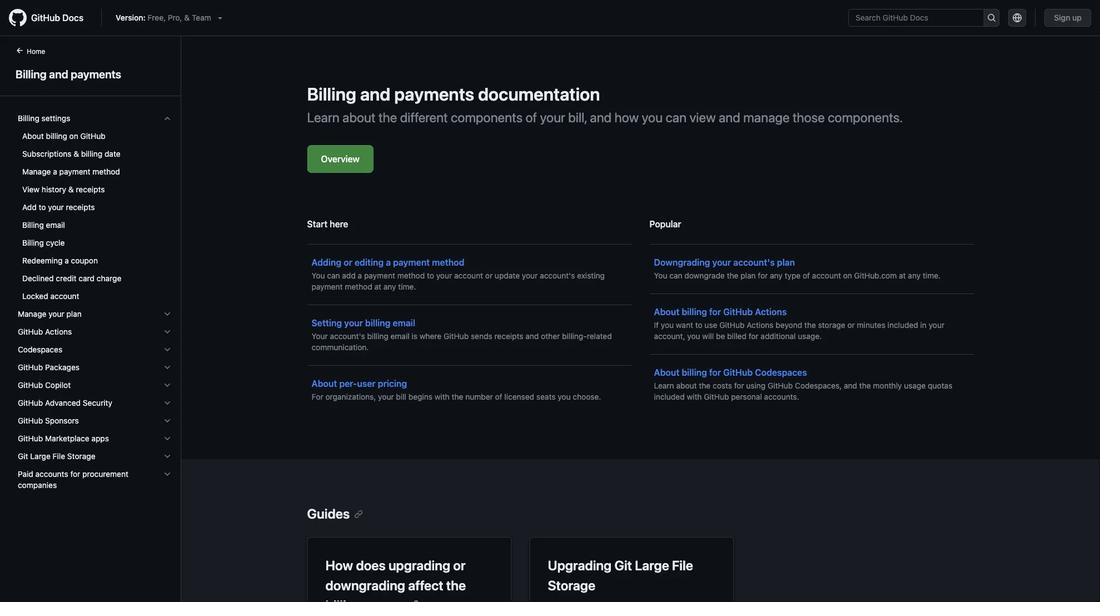 Task type: describe. For each thing, give the bounding box(es) containing it.
you right if
[[661, 321, 674, 330]]

billing settings element containing billing settings
[[9, 110, 181, 305]]

github marketplace apps button
[[13, 430, 176, 448]]

method inside billing settings element
[[93, 167, 120, 176]]

actions up beyond
[[755, 307, 787, 317]]

other
[[541, 332, 560, 341]]

home
[[27, 47, 45, 55]]

payments for billing and payments
[[71, 67, 121, 80]]

actions up 'additional'
[[747, 321, 774, 330]]

your inside about billing for github actions if you want to use github actions beyond the storage or minutes included in your account, you will be billed for additional usage.
[[929, 321, 945, 330]]

for
[[312, 392, 324, 402]]

select language: current language is english image
[[1013, 13, 1022, 22]]

process?
[[365, 598, 420, 602]]

team
[[192, 13, 211, 22]]

credit
[[56, 274, 77, 283]]

github.com
[[855, 271, 897, 280]]

the inside about per-user pricing for organizations, your bill begins with the number of licensed seats you choose.
[[452, 392, 464, 402]]

your inside billing and payments documentation learn about the different components of your bill, and how you can view and manage those components.
[[540, 110, 566, 125]]

large inside upgrading git large file storage
[[635, 558, 670, 573]]

declined
[[22, 274, 54, 283]]

overview
[[321, 154, 360, 164]]

use
[[705, 321, 718, 330]]

github advanced security button
[[13, 394, 176, 412]]

how does upgrading or downgrading affect the billing process?
[[326, 558, 466, 602]]

sc 9kayk9 0 image for sponsors
[[163, 417, 172, 425]]

for up costs at bottom right
[[710, 367, 721, 378]]

with inside about per-user pricing for organizations, your bill begins with the number of licensed seats you choose.
[[435, 392, 450, 402]]

github advanced security
[[18, 398, 112, 408]]

user
[[357, 378, 376, 389]]

the left costs at bottom right
[[699, 381, 711, 390]]

billing cycle
[[22, 238, 65, 247]]

history
[[42, 185, 66, 194]]

usage
[[905, 381, 926, 390]]

you inside adding or editing a payment method you can add a payment method to your account or update your account's existing payment method at any time.
[[312, 271, 325, 280]]

locked account link
[[13, 288, 176, 305]]

and inside the about billing for github codespaces learn about the costs for using github codespaces, and the monthly usage quotas included with github personal accounts.
[[844, 381, 858, 390]]

upgrading
[[548, 558, 612, 573]]

account's inside setting your billing email your account's billing email is where github sends receipts and other billing-related communication.
[[330, 332, 365, 341]]

minutes
[[857, 321, 886, 330]]

add to your receipts
[[22, 203, 95, 212]]

billing for billing and payments
[[16, 67, 47, 80]]

downgrade
[[685, 271, 725, 280]]

actions inside dropdown button
[[45, 327, 72, 336]]

1 horizontal spatial plan
[[741, 271, 756, 280]]

github actions button
[[13, 323, 176, 341]]

downgrading your account's plan you can downgrade the plan for any type of account on github.com at any time.
[[654, 257, 941, 280]]

on inside downgrading your account's plan you can downgrade the plan for any type of account on github.com at any time.
[[844, 271, 853, 280]]

advanced
[[45, 398, 81, 408]]

apps
[[91, 434, 109, 443]]

sends
[[471, 332, 493, 341]]

up
[[1073, 13, 1082, 22]]

your inside about per-user pricing for organizations, your bill begins with the number of licensed seats you choose.
[[378, 392, 394, 402]]

the inside how does upgrading or downgrading affect the billing process?
[[446, 578, 466, 593]]

personal
[[732, 392, 762, 402]]

at inside adding or editing a payment method you can add a payment method to your account or update your account's existing payment method at any time.
[[375, 282, 382, 291]]

with inside the about billing for github codespaces learn about the costs for using github codespaces, and the monthly usage quotas included with github personal accounts.
[[687, 392, 702, 402]]

receipts for add to your receipts
[[66, 203, 95, 212]]

sign
[[1055, 13, 1071, 22]]

monthly
[[874, 381, 902, 390]]

home link
[[11, 46, 63, 57]]

accounts.
[[765, 392, 800, 402]]

github marketplace apps
[[18, 434, 109, 443]]

those
[[793, 110, 825, 125]]

0 vertical spatial plan
[[777, 257, 795, 268]]

search image
[[988, 13, 997, 22]]

sc 9kayk9 0 image for manage your plan
[[163, 310, 172, 319]]

account's inside adding or editing a payment method you can add a payment method to your account or update your account's existing payment method at any time.
[[540, 271, 575, 280]]

downgrading
[[326, 578, 405, 593]]

update
[[495, 271, 520, 280]]

subscriptions
[[22, 149, 71, 159]]

sc 9kayk9 0 image for github marketplace apps
[[163, 434, 172, 443]]

you left will
[[688, 332, 701, 341]]

how does upgrading or downgrading affect the billing process? link
[[307, 537, 512, 602]]

be
[[716, 332, 725, 341]]

account inside billing and payments element
[[50, 292, 79, 301]]

receipts inside setting your billing email your account's billing email is where github sends receipts and other billing-related communication.
[[495, 332, 524, 341]]

redeeming
[[22, 256, 63, 265]]

for inside the paid accounts for procurement companies
[[70, 470, 80, 479]]

github inside "dropdown button"
[[18, 416, 43, 425]]

how
[[615, 110, 639, 125]]

Search GitHub Docs search field
[[849, 9, 984, 26]]

packages
[[45, 363, 80, 372]]

account's inside downgrading your account's plan you can downgrade the plan for any type of account on github.com at any time.
[[734, 257, 775, 268]]

of for about per-user pricing
[[495, 392, 503, 402]]

time. inside downgrading your account's plan you can downgrade the plan for any type of account on github.com at any time.
[[923, 271, 941, 280]]

existing
[[577, 271, 605, 280]]

can inside adding or editing a payment method you can add a payment method to your account or update your account's existing payment method at any time.
[[327, 271, 340, 280]]

github inside setting your billing email your account's billing email is where github sends receipts and other billing-related communication.
[[444, 332, 469, 341]]

manage
[[744, 110, 790, 125]]

upgrading git large file storage
[[548, 558, 694, 593]]

1 vertical spatial email
[[393, 318, 415, 328]]

sc 9kayk9 0 image for copilot
[[163, 381, 172, 390]]

your inside manage your plan dropdown button
[[49, 310, 64, 319]]

for up personal
[[735, 381, 745, 390]]

billing settings
[[18, 114, 70, 123]]

beyond
[[776, 321, 803, 330]]

large inside dropdown button
[[30, 452, 51, 461]]

codespaces button
[[13, 341, 176, 359]]

a up history
[[53, 167, 57, 176]]

subscriptions & billing date link
[[13, 145, 176, 163]]

if
[[654, 321, 659, 330]]

storage
[[819, 321, 846, 330]]

billing and payments element
[[0, 45, 181, 601]]

sc 9kayk9 0 image for packages
[[163, 363, 172, 372]]

the inside about billing for github actions if you want to use github actions beyond the storage or minutes included in your account, you will be billed for additional usage.
[[805, 321, 816, 330]]

your inside add to your receipts link
[[48, 203, 64, 212]]

you inside billing and payments documentation learn about the different components of your bill, and how you can view and manage those components.
[[642, 110, 663, 125]]

github packages button
[[13, 359, 176, 377]]

1 horizontal spatial any
[[770, 271, 783, 280]]

github sponsors
[[18, 416, 79, 425]]

for inside downgrading your account's plan you can downgrade the plan for any type of account on github.com at any time.
[[758, 271, 768, 280]]

account inside adding or editing a payment method you can add a payment method to your account or update your account's existing payment method at any time.
[[454, 271, 483, 280]]

included inside the about billing for github codespaces learn about the costs for using github codespaces, and the monthly usage quotas included with github personal accounts.
[[654, 392, 685, 402]]

number
[[466, 392, 493, 402]]

guides link
[[307, 506, 363, 522]]

documentation
[[478, 83, 600, 105]]

github packages
[[18, 363, 80, 372]]

storage inside dropdown button
[[67, 452, 95, 461]]

can inside downgrading your account's plan you can downgrade the plan for any type of account on github.com at any time.
[[670, 271, 683, 280]]

copilot
[[45, 381, 71, 390]]

or inside about billing for github actions if you want to use github actions beyond the storage or minutes included in your account, you will be billed for additional usage.
[[848, 321, 855, 330]]

to inside add to your receipts link
[[39, 203, 46, 212]]

start
[[307, 219, 328, 229]]

billing email
[[22, 221, 65, 230]]

charge
[[97, 274, 121, 283]]

billing for billing email
[[22, 221, 44, 230]]

or up add
[[344, 257, 353, 268]]

want
[[676, 321, 694, 330]]

sc 9kayk9 0 image for github actions
[[163, 328, 172, 336]]

where
[[420, 332, 442, 341]]

begins
[[409, 392, 433, 402]]

manage for manage your plan
[[18, 310, 46, 319]]

0 vertical spatial &
[[184, 13, 190, 22]]

git inside git large file storage dropdown button
[[18, 452, 28, 461]]

about billing on github link
[[13, 127, 176, 145]]

codespaces inside dropdown button
[[18, 345, 62, 354]]

of for downgrading your account's plan
[[803, 271, 810, 280]]

setting your billing email your account's billing email is where github sends receipts and other billing-related communication.
[[312, 318, 612, 352]]

billing left is
[[367, 332, 389, 341]]

sc 9kayk9 0 image for paid accounts for procurement companies
[[163, 470, 172, 479]]

you inside downgrading your account's plan you can downgrade the plan for any type of account on github.com at any time.
[[654, 271, 668, 280]]

adding
[[312, 257, 342, 268]]

bill
[[396, 392, 407, 402]]

sc 9kayk9 0 image for settings
[[163, 114, 172, 123]]

the left monthly
[[860, 381, 871, 390]]



Task type: vqa. For each thing, say whether or not it's contained in the screenshot.
the bottommost strong
no



Task type: locate. For each thing, give the bounding box(es) containing it.
1 vertical spatial plan
[[741, 271, 756, 280]]

for
[[758, 271, 768, 280], [710, 307, 721, 317], [749, 332, 759, 341], [710, 367, 721, 378], [735, 381, 745, 390], [70, 470, 80, 479]]

type
[[785, 271, 801, 280]]

your inside downgrading your account's plan you can downgrade the plan for any type of account on github.com at any time.
[[713, 257, 732, 268]]

billing inside the about billing for github codespaces learn about the costs for using github codespaces, and the monthly usage quotas included with github personal accounts.
[[682, 367, 707, 378]]

2 horizontal spatial of
[[803, 271, 810, 280]]

payments for billing and payments documentation learn about the different components of your bill, and how you can view and manage those components.
[[394, 83, 474, 105]]

codespaces inside the about billing for github codespaces learn about the costs for using github codespaces, and the monthly usage quotas included with github personal accounts.
[[755, 367, 808, 378]]

None search field
[[849, 9, 1000, 27]]

0 horizontal spatial account's
[[330, 332, 365, 341]]

sc 9kayk9 0 image inside github marketplace apps dropdown button
[[163, 434, 172, 443]]

about up for
[[312, 378, 337, 389]]

manage
[[22, 167, 51, 176], [18, 310, 46, 319]]

sc 9kayk9 0 image inside "codespaces" dropdown button
[[163, 345, 172, 354]]

billing settings element containing about billing on github
[[9, 127, 181, 305]]

will
[[703, 332, 714, 341]]

billing down about billing on github link
[[81, 149, 102, 159]]

1 vertical spatial &
[[74, 149, 79, 159]]

& up the manage a payment method
[[74, 149, 79, 159]]

the left different at the top
[[379, 110, 397, 125]]

upgrading git large file storage link
[[530, 537, 734, 602]]

about inside about per-user pricing for organizations, your bill begins with the number of licensed seats you choose.
[[312, 378, 337, 389]]

receipts right sends
[[495, 332, 524, 341]]

1 vertical spatial storage
[[548, 578, 596, 593]]

locked account
[[22, 292, 79, 301]]

for right the billed
[[749, 332, 759, 341]]

1 horizontal spatial git
[[615, 558, 632, 573]]

0 vertical spatial receipts
[[76, 185, 105, 194]]

time. inside adding or editing a payment method you can add a payment method to your account or update your account's existing payment method at any time.
[[398, 282, 416, 291]]

1 vertical spatial large
[[635, 558, 670, 573]]

at
[[899, 271, 906, 280], [375, 282, 382, 291]]

or
[[344, 257, 353, 268], [485, 271, 493, 280], [848, 321, 855, 330], [453, 558, 466, 573]]

payment right editing
[[393, 257, 430, 268]]

different
[[400, 110, 448, 125]]

account inside downgrading your account's plan you can downgrade the plan for any type of account on github.com at any time.
[[813, 271, 841, 280]]

card
[[79, 274, 95, 283]]

learn up overview "link"
[[307, 110, 340, 125]]

billing inside how does upgrading or downgrading affect the billing process?
[[326, 598, 362, 602]]

manage down the locked
[[18, 310, 46, 319]]

0 vertical spatial large
[[30, 452, 51, 461]]

& right pro,
[[184, 13, 190, 22]]

billing email link
[[13, 216, 176, 234]]

file inside dropdown button
[[53, 452, 65, 461]]

sc 9kayk9 0 image inside billing settings dropdown button
[[163, 114, 172, 123]]

does
[[356, 558, 386, 573]]

1 billing settings element from the top
[[9, 110, 181, 305]]

1 horizontal spatial included
[[888, 321, 919, 330]]

1 horizontal spatial of
[[526, 110, 537, 125]]

0 vertical spatial on
[[69, 132, 78, 141]]

docs
[[62, 13, 83, 23]]

any inside adding or editing a payment method you can add a payment method to your account or update your account's existing payment method at any time.
[[384, 282, 396, 291]]

codespaces up accounts.
[[755, 367, 808, 378]]

email up is
[[393, 318, 415, 328]]

communication.
[[312, 343, 369, 352]]

receipts
[[76, 185, 105, 194], [66, 203, 95, 212], [495, 332, 524, 341]]

billing up communication.
[[365, 318, 391, 328]]

1 vertical spatial payments
[[394, 83, 474, 105]]

1 horizontal spatial payments
[[394, 83, 474, 105]]

0 horizontal spatial file
[[53, 452, 65, 461]]

1 horizontal spatial file
[[672, 558, 694, 573]]

you down downgrading at the right top of page
[[654, 271, 668, 280]]

0 vertical spatial email
[[46, 221, 65, 230]]

the right the affect
[[446, 578, 466, 593]]

git large file storage button
[[13, 448, 176, 466]]

1 horizontal spatial with
[[687, 392, 702, 402]]

you right seats at the bottom of the page
[[558, 392, 571, 402]]

add to your receipts link
[[13, 199, 176, 216]]

1 vertical spatial account's
[[540, 271, 575, 280]]

billing for billing and payments documentation learn about the different components of your bill, and how you can view and manage those components.
[[307, 83, 356, 105]]

0 horizontal spatial large
[[30, 452, 51, 461]]

manage for manage a payment method
[[22, 167, 51, 176]]

0 vertical spatial at
[[899, 271, 906, 280]]

email up cycle
[[46, 221, 65, 230]]

5 sc 9kayk9 0 image from the top
[[163, 452, 172, 461]]

2 sc 9kayk9 0 image from the top
[[163, 345, 172, 354]]

5 sc 9kayk9 0 image from the top
[[163, 417, 172, 425]]

any left type on the top right
[[770, 271, 783, 280]]

upgrading
[[389, 558, 451, 573]]

billing inside billing and payments documentation learn about the different components of your bill, and how you can view and manage those components.
[[307, 83, 356, 105]]

can inside billing and payments documentation learn about the different components of your bill, and how you can view and manage those components.
[[666, 110, 687, 125]]

to inside adding or editing a payment method you can add a payment method to your account or update your account's existing payment method at any time.
[[427, 271, 434, 280]]

at inside downgrading your account's plan you can downgrade the plan for any type of account on github.com at any time.
[[899, 271, 906, 280]]

accounts
[[35, 470, 68, 479]]

per-
[[339, 378, 357, 389]]

1 horizontal spatial account
[[454, 271, 483, 280]]

about
[[343, 110, 376, 125], [677, 381, 697, 390]]

0 horizontal spatial codespaces
[[18, 345, 62, 354]]

of down the documentation
[[526, 110, 537, 125]]

the inside downgrading your account's plan you can downgrade the plan for any type of account on github.com at any time.
[[727, 271, 739, 280]]

1 sc 9kayk9 0 image from the top
[[163, 310, 172, 319]]

account left update
[[454, 271, 483, 280]]

or left update
[[485, 271, 493, 280]]

0 horizontal spatial payments
[[71, 67, 121, 80]]

1 horizontal spatial storage
[[548, 578, 596, 593]]

sc 9kayk9 0 image inside github actions dropdown button
[[163, 328, 172, 336]]

0 horizontal spatial at
[[375, 282, 382, 291]]

2 vertical spatial receipts
[[495, 332, 524, 341]]

0 vertical spatial time.
[[923, 271, 941, 280]]

the right downgrade
[[727, 271, 739, 280]]

actions
[[755, 307, 787, 317], [747, 321, 774, 330], [45, 327, 72, 336]]

billing settings button
[[13, 110, 176, 127]]

billing settings element
[[9, 110, 181, 305], [9, 127, 181, 305]]

0 horizontal spatial you
[[312, 271, 325, 280]]

bill,
[[568, 110, 587, 125]]

1 vertical spatial at
[[375, 282, 382, 291]]

about inside the about billing for github codespaces learn about the costs for using github codespaces, and the monthly usage quotas included with github personal accounts.
[[677, 381, 697, 390]]

can down the 'adding'
[[327, 271, 340, 280]]

sc 9kayk9 0 image inside paid accounts for procurement companies dropdown button
[[163, 470, 172, 479]]

plan up type on the top right
[[777, 257, 795, 268]]

1 with from the left
[[435, 392, 450, 402]]

sc 9kayk9 0 image inside github copilot dropdown button
[[163, 381, 172, 390]]

about inside the about billing for github codespaces learn about the costs for using github codespaces, and the monthly usage quotas included with github personal accounts.
[[654, 367, 680, 378]]

learn inside the about billing for github codespaces learn about the costs for using github codespaces, and the monthly usage quotas included with github personal accounts.
[[654, 381, 674, 390]]

github copilot button
[[13, 377, 176, 394]]

of inside billing and payments documentation learn about the different components of your bill, and how you can view and manage those components.
[[526, 110, 537, 125]]

popular
[[650, 219, 682, 229]]

sc 9kayk9 0 image inside manage your plan dropdown button
[[163, 310, 172, 319]]

or right storage
[[848, 321, 855, 330]]

sc 9kayk9 0 image
[[163, 114, 172, 123], [163, 345, 172, 354], [163, 363, 172, 372], [163, 381, 172, 390], [163, 417, 172, 425]]

billing for billing cycle
[[22, 238, 44, 247]]

is
[[412, 332, 418, 341]]

on up subscriptions & billing date
[[69, 132, 78, 141]]

time. up in
[[923, 271, 941, 280]]

billing inside about billing for github actions if you want to use github actions beyond the storage or minutes included in your account, you will be billed for additional usage.
[[682, 307, 707, 317]]

overview link
[[307, 145, 374, 173]]

0 vertical spatial manage
[[22, 167, 51, 176]]

date
[[105, 149, 121, 159]]

about billing for github codespaces learn about the costs for using github codespaces, and the monthly usage quotas included with github personal accounts.
[[654, 367, 953, 402]]

github copilot
[[18, 381, 71, 390]]

sc 9kayk9 0 image inside git large file storage dropdown button
[[163, 452, 172, 461]]

on inside billing settings element
[[69, 132, 78, 141]]

2 you from the left
[[654, 271, 668, 280]]

view
[[22, 185, 40, 194]]

2 horizontal spatial to
[[696, 321, 703, 330]]

you down the 'adding'
[[312, 271, 325, 280]]

2 vertical spatial to
[[696, 321, 703, 330]]

version:
[[116, 13, 146, 22]]

sign up
[[1055, 13, 1082, 22]]

billing down "downgrading"
[[326, 598, 362, 602]]

for right accounts
[[70, 470, 80, 479]]

0 horizontal spatial plan
[[66, 310, 82, 319]]

payments
[[71, 67, 121, 80], [394, 83, 474, 105]]

0 vertical spatial to
[[39, 203, 46, 212]]

1 horizontal spatial about
[[677, 381, 697, 390]]

2 billing settings element from the top
[[9, 127, 181, 305]]

to inside about billing for github actions if you want to use github actions beyond the storage or minutes included in your account, you will be billed for additional usage.
[[696, 321, 703, 330]]

0 horizontal spatial with
[[435, 392, 450, 402]]

free,
[[148, 13, 166, 22]]

the
[[379, 110, 397, 125], [727, 271, 739, 280], [805, 321, 816, 330], [699, 381, 711, 390], [860, 381, 871, 390], [452, 392, 464, 402], [446, 578, 466, 593]]

your
[[540, 110, 566, 125], [48, 203, 64, 212], [713, 257, 732, 268], [436, 271, 452, 280], [522, 271, 538, 280], [49, 310, 64, 319], [344, 318, 363, 328], [929, 321, 945, 330], [378, 392, 394, 402]]

storage down 'upgrading'
[[548, 578, 596, 593]]

0 horizontal spatial time.
[[398, 282, 416, 291]]

included inside about billing for github actions if you want to use github actions beyond the storage or minutes included in your account, you will be billed for additional usage.
[[888, 321, 919, 330]]

0 horizontal spatial of
[[495, 392, 503, 402]]

the left the number
[[452, 392, 464, 402]]

actions down manage your plan
[[45, 327, 72, 336]]

receipts down 'view history & receipts' link
[[66, 203, 95, 212]]

paid
[[18, 470, 33, 479]]

0 horizontal spatial about
[[343, 110, 376, 125]]

about up overview "link"
[[343, 110, 376, 125]]

sc 9kayk9 0 image for github advanced security
[[163, 399, 172, 408]]

billing for billing settings
[[18, 114, 39, 123]]

redeeming a coupon link
[[13, 252, 176, 270]]

1 vertical spatial of
[[803, 271, 810, 280]]

payment down subscriptions & billing date
[[59, 167, 90, 176]]

billing down will
[[682, 367, 707, 378]]

3 sc 9kayk9 0 image from the top
[[163, 363, 172, 372]]

manage up the view
[[22, 167, 51, 176]]

about
[[22, 132, 44, 141], [654, 307, 680, 317], [654, 367, 680, 378], [312, 378, 337, 389]]

cycle
[[46, 238, 65, 247]]

or right upgrading
[[453, 558, 466, 573]]

1 vertical spatial about
[[677, 381, 697, 390]]

1 horizontal spatial at
[[899, 271, 906, 280]]

billing down settings
[[46, 132, 67, 141]]

on left 'github.com'
[[844, 271, 853, 280]]

manage your plan button
[[13, 305, 176, 323]]

to
[[39, 203, 46, 212], [427, 271, 434, 280], [696, 321, 703, 330]]

about for about billing for github codespaces
[[654, 367, 680, 378]]

codespaces
[[18, 345, 62, 354], [755, 367, 808, 378]]

for up use on the bottom right
[[710, 307, 721, 317]]

0 horizontal spatial git
[[18, 452, 28, 461]]

about inside about billing for github actions if you want to use github actions beyond the storage or minutes included in your account, you will be billed for additional usage.
[[654, 307, 680, 317]]

about down account,
[[654, 367, 680, 378]]

downgrading
[[654, 257, 711, 268]]

sc 9kayk9 0 image inside github advanced security 'dropdown button'
[[163, 399, 172, 408]]

account down credit
[[50, 292, 79, 301]]

2 with from the left
[[687, 392, 702, 402]]

git right 'upgrading'
[[615, 558, 632, 573]]

billing-
[[562, 332, 587, 341]]

account right type on the top right
[[813, 271, 841, 280]]

redeeming a coupon
[[22, 256, 98, 265]]

about per-user pricing for organizations, your bill begins with the number of licensed seats you choose.
[[312, 378, 601, 402]]

0 vertical spatial about
[[343, 110, 376, 125]]

payment down the 'adding'
[[312, 282, 343, 291]]

codespaces,
[[795, 381, 842, 390]]

billing
[[46, 132, 67, 141], [81, 149, 102, 159], [682, 307, 707, 317], [365, 318, 391, 328], [367, 332, 389, 341], [682, 367, 707, 378], [326, 598, 362, 602]]

1 vertical spatial manage
[[18, 310, 46, 319]]

billing and payments documentation learn about the different components of your bill, and how you can view and manage those components.
[[307, 83, 903, 125]]

payment down editing
[[364, 271, 395, 280]]

procurement
[[82, 470, 128, 479]]

manage your plan
[[18, 310, 82, 319]]

1 vertical spatial on
[[844, 271, 853, 280]]

git
[[18, 452, 28, 461], [615, 558, 632, 573]]

pricing
[[378, 378, 407, 389]]

billing
[[16, 67, 47, 80], [307, 83, 356, 105], [18, 114, 39, 123], [22, 221, 44, 230], [22, 238, 44, 247]]

with right begins
[[435, 392, 450, 402]]

the inside billing and payments documentation learn about the different components of your bill, and how you can view and manage those components.
[[379, 110, 397, 125]]

0 vertical spatial codespaces
[[18, 345, 62, 354]]

0 vertical spatial payments
[[71, 67, 121, 80]]

0 vertical spatial account's
[[734, 257, 775, 268]]

1 you from the left
[[312, 271, 325, 280]]

1 horizontal spatial large
[[635, 558, 670, 573]]

billing inside dropdown button
[[18, 114, 39, 123]]

and inside setting your billing email your account's billing email is where github sends receipts and other billing-related communication.
[[526, 332, 539, 341]]

billing up the want
[[682, 307, 707, 317]]

account,
[[654, 332, 686, 341]]

1 horizontal spatial on
[[844, 271, 853, 280]]

of inside downgrading your account's plan you can downgrade the plan for any type of account on github.com at any time.
[[803, 271, 810, 280]]

0 vertical spatial of
[[526, 110, 537, 125]]

4 sc 9kayk9 0 image from the top
[[163, 381, 172, 390]]

related
[[587, 332, 612, 341]]

&
[[184, 13, 190, 22], [74, 149, 79, 159], [68, 185, 74, 194]]

declined credit card charge link
[[13, 270, 176, 288]]

2 horizontal spatial account's
[[734, 257, 775, 268]]

can down downgrading at the right top of page
[[670, 271, 683, 280]]

2 sc 9kayk9 0 image from the top
[[163, 328, 172, 336]]

setting
[[312, 318, 342, 328]]

payment inside manage a payment method link
[[59, 167, 90, 176]]

can left view
[[666, 110, 687, 125]]

plan inside dropdown button
[[66, 310, 82, 319]]

choose.
[[573, 392, 601, 402]]

add
[[342, 271, 356, 280]]

at down editing
[[375, 282, 382, 291]]

in
[[921, 321, 927, 330]]

about down billing settings in the left of the page
[[22, 132, 44, 141]]

about left costs at bottom right
[[677, 381, 697, 390]]

1 vertical spatial learn
[[654, 381, 674, 390]]

0 horizontal spatial learn
[[307, 110, 340, 125]]

0 horizontal spatial to
[[39, 203, 46, 212]]

3 sc 9kayk9 0 image from the top
[[163, 399, 172, 408]]

plan right downgrade
[[741, 271, 756, 280]]

1 vertical spatial receipts
[[66, 203, 95, 212]]

version: free, pro, & team
[[116, 13, 211, 22]]

you inside about per-user pricing for organizations, your bill begins with the number of licensed seats you choose.
[[558, 392, 571, 402]]

how
[[326, 558, 353, 573]]

payments up billing settings dropdown button
[[71, 67, 121, 80]]

about for about billing for github actions
[[654, 307, 680, 317]]

on
[[69, 132, 78, 141], [844, 271, 853, 280]]

sc 9kayk9 0 image for git large file storage
[[163, 452, 172, 461]]

manage inside dropdown button
[[18, 310, 46, 319]]

1 sc 9kayk9 0 image from the top
[[163, 114, 172, 123]]

view history & receipts link
[[13, 181, 176, 199]]

1 horizontal spatial account's
[[540, 271, 575, 280]]

1 vertical spatial codespaces
[[755, 367, 808, 378]]

triangle down image
[[216, 13, 225, 22]]

licensed
[[505, 392, 535, 402]]

0 vertical spatial file
[[53, 452, 65, 461]]

2 vertical spatial account's
[[330, 332, 365, 341]]

view history & receipts
[[22, 185, 105, 194]]

your inside setting your billing email your account's billing email is where github sends receipts and other billing-related communication.
[[344, 318, 363, 328]]

2 vertical spatial email
[[391, 332, 410, 341]]

of inside about per-user pricing for organizations, your bill begins with the number of licensed seats you choose.
[[495, 392, 503, 402]]

about billing on github
[[22, 132, 106, 141]]

github actions
[[18, 327, 72, 336]]

about for about per-user pricing
[[312, 378, 337, 389]]

manage a payment method
[[22, 167, 120, 176]]

learn down account,
[[654, 381, 674, 390]]

github inside 'dropdown button'
[[18, 398, 43, 408]]

a right editing
[[386, 257, 391, 268]]

about inside billing and payments documentation learn about the different components of your bill, and how you can view and manage those components.
[[343, 110, 376, 125]]

affect
[[408, 578, 444, 593]]

1 horizontal spatial codespaces
[[755, 367, 808, 378]]

about inside billing settings element
[[22, 132, 44, 141]]

1 vertical spatial to
[[427, 271, 434, 280]]

0 horizontal spatial on
[[69, 132, 78, 141]]

4 sc 9kayk9 0 image from the top
[[163, 434, 172, 443]]

manage inside billing settings element
[[22, 167, 51, 176]]

email left is
[[391, 332, 410, 341]]

you right how
[[642, 110, 663, 125]]

0 horizontal spatial any
[[384, 282, 396, 291]]

billing and payments link
[[13, 66, 167, 82]]

quotas
[[928, 381, 953, 390]]

storage down github marketplace apps dropdown button
[[67, 452, 95, 461]]

1 vertical spatial time.
[[398, 282, 416, 291]]

0 vertical spatial git
[[18, 452, 28, 461]]

learn inside billing and payments documentation learn about the different components of your bill, and how you can view and manage those components.
[[307, 110, 340, 125]]

with left personal
[[687, 392, 702, 402]]

1 horizontal spatial you
[[654, 271, 668, 280]]

& right history
[[68, 185, 74, 194]]

2 vertical spatial plan
[[66, 310, 82, 319]]

receipts for view history & receipts
[[76, 185, 105, 194]]

about up if
[[654, 307, 680, 317]]

or inside how does upgrading or downgrading affect the billing process?
[[453, 558, 466, 573]]

start here
[[307, 219, 348, 229]]

a left coupon
[[65, 256, 69, 265]]

the up usage.
[[805, 321, 816, 330]]

1 horizontal spatial to
[[427, 271, 434, 280]]

2 horizontal spatial plan
[[777, 257, 795, 268]]

1 vertical spatial file
[[672, 558, 694, 573]]

6 sc 9kayk9 0 image from the top
[[163, 470, 172, 479]]

storage inside upgrading git large file storage
[[548, 578, 596, 593]]

1 vertical spatial included
[[654, 392, 685, 402]]

codespaces down github actions
[[18, 345, 62, 354]]

0 vertical spatial included
[[888, 321, 919, 330]]

payments inside billing and payments documentation learn about the different components of your bill, and how you can view and manage those components.
[[394, 83, 474, 105]]

sc 9kayk9 0 image inside github packages dropdown button
[[163, 363, 172, 372]]

2 vertical spatial of
[[495, 392, 503, 402]]

for left type on the top right
[[758, 271, 768, 280]]

1 horizontal spatial time.
[[923, 271, 941, 280]]

git up paid
[[18, 452, 28, 461]]

of right type on the top right
[[803, 271, 810, 280]]

2 horizontal spatial account
[[813, 271, 841, 280]]

0 vertical spatial learn
[[307, 110, 340, 125]]

2 vertical spatial &
[[68, 185, 74, 194]]

time.
[[923, 271, 941, 280], [398, 282, 416, 291]]

0 vertical spatial storage
[[67, 452, 95, 461]]

sc 9kayk9 0 image inside github sponsors "dropdown button"
[[163, 417, 172, 425]]

billing and payments
[[16, 67, 121, 80]]

declined credit card charge
[[22, 274, 121, 283]]

editing
[[355, 257, 384, 268]]

time. up is
[[398, 282, 416, 291]]

any right 'github.com'
[[908, 271, 921, 280]]

0 horizontal spatial account
[[50, 292, 79, 301]]

any down editing
[[384, 282, 396, 291]]

plan down locked account link
[[66, 310, 82, 319]]

a right add
[[358, 271, 362, 280]]

at right 'github.com'
[[899, 271, 906, 280]]

sc 9kayk9 0 image
[[163, 310, 172, 319], [163, 328, 172, 336], [163, 399, 172, 408], [163, 434, 172, 443], [163, 452, 172, 461], [163, 470, 172, 479]]

1 horizontal spatial learn
[[654, 381, 674, 390]]

payments up different at the top
[[394, 83, 474, 105]]

of right the number
[[495, 392, 503, 402]]

file inside upgrading git large file storage
[[672, 558, 694, 573]]

2 horizontal spatial any
[[908, 271, 921, 280]]

1 vertical spatial git
[[615, 558, 632, 573]]

pro,
[[168, 13, 182, 22]]

git inside upgrading git large file storage
[[615, 558, 632, 573]]

manage a payment method link
[[13, 163, 176, 181]]

using
[[747, 381, 766, 390]]

receipts down manage a payment method link
[[76, 185, 105, 194]]

0 horizontal spatial storage
[[67, 452, 95, 461]]

email inside billing and payments element
[[46, 221, 65, 230]]

0 horizontal spatial included
[[654, 392, 685, 402]]

adding or editing a payment method you can add a payment method to your account or update your account's existing payment method at any time.
[[312, 257, 605, 291]]



